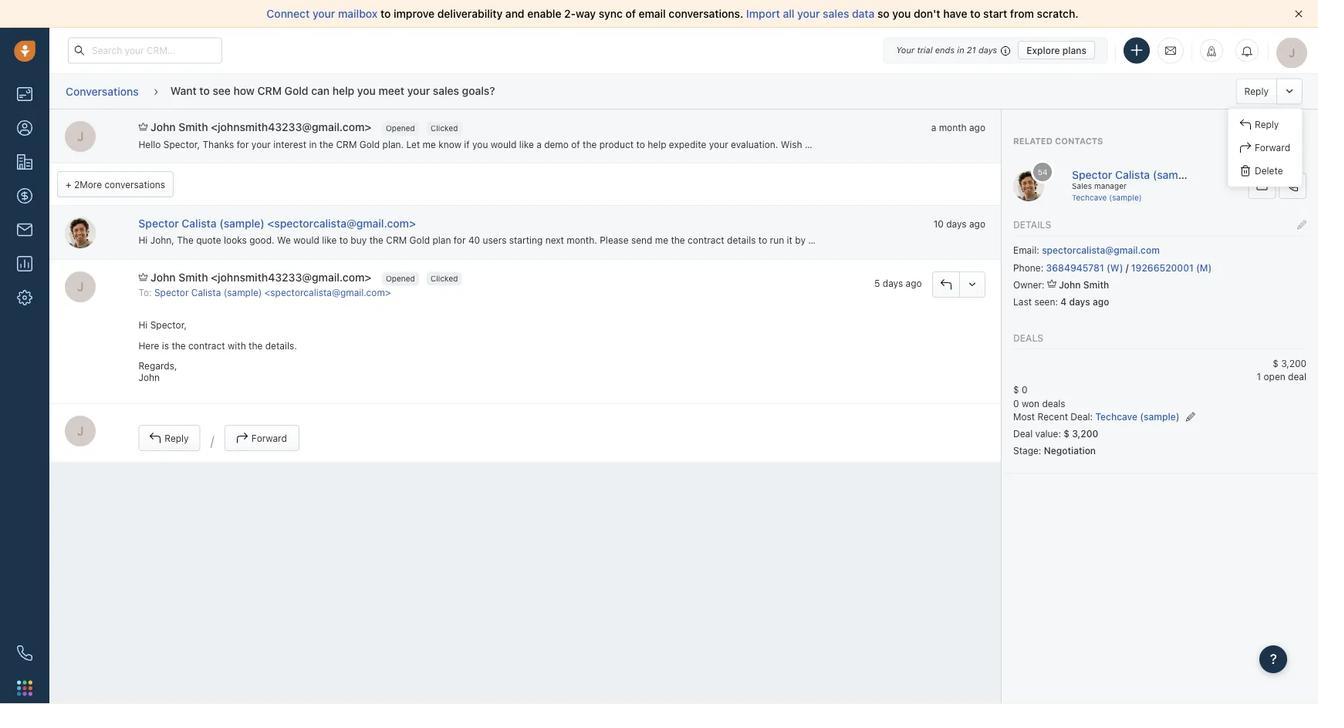 Task type: vqa. For each thing, say whether or not it's contained in the screenshot.
THE / within the the Email : spectorcalista@gmail.com Phone : 3684945781 (W) / 19266520001 (M)
yes



Task type: describe. For each thing, give the bounding box(es) containing it.
0 vertical spatial for
[[237, 139, 249, 150]]

spectorcalista@gmail.com link
[[1043, 245, 1160, 256]]

the
[[177, 235, 194, 246]]

19266520001
[[1132, 262, 1194, 273]]

if
[[464, 139, 470, 150]]

2 opened from the top
[[386, 275, 415, 283]]

deals
[[1043, 398, 1066, 409]]

deliverability
[[438, 7, 503, 20]]

email
[[639, 7, 666, 20]]

hi john, the quote looks good. we would like to buy the crm gold plan for 40 users starting next month. please send me the contract details to run it by the management before we close this. regards, spector
[[139, 235, 1053, 246]]

seen:
[[1035, 297, 1059, 307]]

explore plans link
[[1019, 41, 1096, 59]]

import all your sales data link
[[747, 7, 878, 20]]

owner
[[1014, 280, 1042, 290]]

0 vertical spatial deal
[[1071, 412, 1091, 422]]

this.
[[956, 235, 975, 246]]

1 vertical spatial techcave
[[1096, 412, 1138, 422]]

1 horizontal spatial me
[[655, 235, 669, 246]]

john down the 3684945781
[[1060, 280, 1081, 290]]

2-
[[565, 7, 576, 20]]

plan
[[433, 235, 451, 246]]

a month ago
[[932, 122, 986, 133]]

to : spector calista (sample) <spectorcalista@gmail.com>
[[139, 287, 391, 298]]

2 horizontal spatial $
[[1274, 359, 1279, 369]]

connect your mailbox to improve deliverability and enable 2-way sync of email conversations. import all your sales data so you don't have to start from scratch.
[[267, 7, 1079, 20]]

stage
[[1014, 446, 1039, 457]]

email
[[1014, 245, 1037, 256]]

21
[[967, 45, 977, 55]]

1 vertical spatial for
[[454, 235, 466, 246]]

0 horizontal spatial in
[[309, 139, 317, 150]]

expedite
[[669, 139, 707, 150]]

last seen: 4 days ago
[[1014, 297, 1110, 307]]

it
[[787, 235, 793, 246]]

connect your mailbox link
[[267, 7, 381, 20]]

0 vertical spatial like
[[519, 139, 534, 150]]

the right send at the left of the page
[[671, 235, 685, 246]]

deal inside 'deal value : $ 3,200 stage : negotiation'
[[1014, 429, 1033, 439]]

john down the a month ago
[[948, 139, 969, 150]]

: right recent
[[1091, 412, 1094, 422]]

manager
[[1095, 182, 1127, 191]]

days right 10
[[947, 219, 967, 230]]

: up hi spector,
[[149, 287, 152, 298]]

forward button
[[225, 426, 299, 452]]

hi for hi john, the quote looks good. we would like to buy the crm gold plan for 40 users starting next month. please send me the contract details to run it by the management before we close this. regards, spector
[[139, 235, 148, 246]]

0 horizontal spatial gold
[[285, 84, 309, 97]]

related
[[1014, 136, 1053, 146]]

1 horizontal spatial crm
[[336, 139, 357, 150]]

most recent deal : techcave (sample)
[[1014, 412, 1180, 422]]

goals?
[[462, 84, 495, 97]]

connect
[[267, 7, 310, 20]]

won
[[1022, 398, 1040, 409]]

0 vertical spatial spector calista (sample) <spectorcalista@gmail.com> link
[[139, 217, 416, 230]]

+ 2more conversations
[[66, 179, 165, 190]]

0 horizontal spatial of
[[572, 139, 580, 150]]

1 horizontal spatial gold
[[360, 139, 380, 150]]

good
[[831, 139, 854, 150]]

0 vertical spatial details
[[1014, 220, 1052, 231]]

hello spector, thanks for your interest in the crm gold plan. let me know if you would like a demo of the product to help expedite your evaluation. wish you a good day ahead. regards, john
[[139, 139, 969, 150]]

0 vertical spatial reply
[[1245, 86, 1269, 97]]

explore
[[1027, 45, 1061, 56]]

all
[[783, 7, 795, 20]]

sales
[[1073, 182, 1093, 191]]

1 vertical spatial spector calista (sample) <spectorcalista@gmail.com> link
[[154, 287, 391, 298]]

john inside regards, john
[[139, 372, 160, 383]]

0 vertical spatial sales
[[823, 7, 850, 20]]

spector right 'to'
[[154, 287, 189, 298]]

0 horizontal spatial 0
[[1014, 398, 1020, 409]]

edit image
[[1298, 220, 1307, 231]]

to left run
[[759, 235, 768, 246]]

2 horizontal spatial regards,
[[978, 235, 1016, 246]]

the right interest
[[320, 139, 334, 150]]

54
[[1038, 168, 1048, 176]]

scratch.
[[1038, 7, 1079, 20]]

john smith
[[1060, 280, 1110, 290]]

and
[[506, 7, 525, 20]]

looks
[[224, 235, 247, 246]]

want
[[170, 84, 197, 97]]

john up "hello"
[[151, 121, 176, 134]]

we
[[916, 235, 928, 246]]

thanks
[[203, 139, 234, 150]]

you right wish on the top
[[805, 139, 821, 150]]

days right 4 on the top of page
[[1070, 297, 1091, 307]]

contacts
[[1056, 136, 1104, 146]]

$ 3,200 1 open deal $ 0 0 won deals
[[1014, 359, 1307, 409]]

phone element
[[9, 639, 40, 669]]

1 horizontal spatial a
[[824, 139, 829, 150]]

explore plans
[[1027, 45, 1087, 56]]

what's new image
[[1207, 46, 1218, 57]]

to left the buy
[[339, 235, 348, 246]]

1 vertical spatial sales
[[433, 84, 459, 97]]

recent
[[1038, 412, 1069, 422]]

spector calista (sample) <spectorcalista@gmail.com>
[[139, 217, 416, 230]]

54 button
[[1014, 161, 1055, 202]]

/ inside email : spectorcalista@gmail.com phone : 3684945781 (w) / 19266520001 (m)
[[1126, 262, 1129, 273]]

2 horizontal spatial a
[[932, 122, 937, 133]]

1 opened from the top
[[386, 124, 415, 133]]

0 horizontal spatial like
[[322, 235, 337, 246]]

evaluation.
[[731, 139, 779, 150]]

conversations link
[[65, 79, 140, 104]]

enable
[[528, 7, 562, 20]]

to left start
[[971, 7, 981, 20]]

is
[[162, 341, 169, 351]]

: up phone
[[1037, 245, 1040, 256]]

days right "21"
[[979, 45, 998, 55]]

0 horizontal spatial a
[[537, 139, 542, 150]]

have
[[944, 7, 968, 20]]

conversations
[[66, 85, 139, 98]]

your right meet
[[408, 84, 430, 97]]

your left interest
[[252, 139, 271, 150]]

close image
[[1296, 10, 1303, 18]]

0 vertical spatial 0
[[1022, 385, 1028, 396]]

sync
[[599, 7, 623, 20]]

2 vertical spatial regards,
[[139, 361, 177, 372]]

the right with
[[249, 341, 263, 351]]

day
[[856, 139, 872, 150]]

to right product
[[637, 139, 645, 150]]

starting
[[509, 235, 543, 246]]

next
[[546, 235, 564, 246]]

: down value
[[1039, 446, 1042, 457]]

days right 5
[[883, 278, 904, 289]]

spector, for hi
[[150, 320, 187, 331]]

1 vertical spatial <spectorcalista@gmail.com>
[[265, 287, 391, 298]]

product
[[600, 139, 634, 150]]

1 <johnsmith43233@gmail.com> from the top
[[211, 121, 372, 134]]

0 vertical spatial techcave (sample) link
[[1073, 193, 1143, 202]]

how
[[234, 84, 255, 97]]

2 horizontal spatial crm
[[386, 235, 407, 246]]

with
[[228, 341, 246, 351]]

open
[[1264, 372, 1286, 383]]

spectorcalista@gmail.com
[[1043, 245, 1160, 256]]

hello
[[139, 139, 161, 150]]

conversations.
[[669, 7, 744, 20]]

spector, for hello
[[164, 139, 200, 150]]

buy
[[351, 235, 367, 246]]

the right is
[[172, 341, 186, 351]]

conversations
[[105, 179, 165, 190]]

good.
[[250, 235, 275, 246]]

1
[[1258, 372, 1262, 383]]



Task type: locate. For each thing, give the bounding box(es) containing it.
smith up thanks
[[179, 121, 208, 134]]

don't
[[914, 7, 941, 20]]

1 vertical spatial hi
[[139, 320, 148, 331]]

hi
[[139, 235, 148, 246], [139, 320, 148, 331]]

1 vertical spatial in
[[309, 139, 317, 150]]

here
[[139, 341, 159, 351]]

0 vertical spatial clicked
[[431, 124, 458, 133]]

let
[[407, 139, 420, 150]]

Search your CRM... text field
[[68, 37, 222, 64]]

1 vertical spatial 0
[[1014, 398, 1020, 409]]

want to see how crm gold can help you meet your sales goals?
[[170, 84, 495, 97]]

3,200 up deal
[[1282, 359, 1307, 369]]

1 vertical spatial calista
[[182, 217, 217, 230]]

freshworks switcher image
[[17, 681, 32, 697]]

1 horizontal spatial in
[[958, 45, 965, 55]]

1 vertical spatial gold
[[360, 139, 380, 150]]

owner :
[[1014, 280, 1045, 290]]

0 horizontal spatial deal
[[1014, 429, 1033, 439]]

0 vertical spatial hi
[[139, 235, 148, 246]]

the
[[320, 139, 334, 150], [583, 139, 597, 150], [370, 235, 384, 246], [671, 235, 685, 246], [809, 235, 823, 246], [172, 341, 186, 351], [249, 341, 263, 351]]

3,200 inside 'deal value : $ 3,200 stage : negotiation'
[[1073, 429, 1099, 439]]

calista down quote
[[191, 287, 221, 298]]

quote
[[196, 235, 221, 246]]

sales left data
[[823, 7, 850, 20]]

a left good
[[824, 139, 829, 150]]

2 vertical spatial $
[[1064, 429, 1070, 439]]

1 vertical spatial crm
[[336, 139, 357, 150]]

1 vertical spatial clicked
[[431, 275, 458, 283]]

0 horizontal spatial details
[[727, 235, 756, 246]]

sales left the goals?
[[433, 84, 459, 97]]

1 horizontal spatial reply button
[[1237, 78, 1277, 105]]

mailbox
[[338, 7, 378, 20]]

your
[[897, 45, 915, 55]]

plans
[[1063, 45, 1087, 56]]

1 vertical spatial details
[[727, 235, 756, 246]]

1 hi from the top
[[139, 235, 148, 246]]

calista
[[1116, 168, 1151, 181], [182, 217, 217, 230], [191, 287, 221, 298]]

1 horizontal spatial would
[[491, 139, 517, 150]]

you left meet
[[357, 84, 376, 97]]

to right mailbox
[[381, 7, 391, 20]]

for left 40
[[454, 235, 466, 246]]

negotiation
[[1045, 446, 1097, 457]]

you right the so
[[893, 7, 911, 20]]

0 horizontal spatial for
[[237, 139, 249, 150]]

0 vertical spatial <spectorcalista@gmail.com>
[[268, 217, 416, 230]]

5 days ago
[[875, 278, 922, 289]]

spector inside spector calista (sample) sales manager techcave (sample)
[[1073, 168, 1113, 181]]

0 vertical spatial help
[[333, 84, 355, 97]]

see
[[213, 84, 231, 97]]

$ up most
[[1014, 385, 1020, 396]]

your right all
[[798, 7, 820, 20]]

spector
[[1073, 168, 1113, 181], [139, 217, 179, 230], [1019, 235, 1053, 246], [154, 287, 189, 298]]

regards, down is
[[139, 361, 177, 372]]

forward inside button
[[252, 433, 287, 444]]

1 clicked from the top
[[431, 124, 458, 133]]

1 horizontal spatial forward
[[1256, 142, 1291, 153]]

help
[[333, 84, 355, 97], [648, 139, 667, 150]]

2 vertical spatial gold
[[410, 235, 430, 246]]

hi left john,
[[139, 235, 148, 246]]

spector calista (sample) link
[[1073, 168, 1199, 181]]

0 horizontal spatial crm
[[258, 84, 282, 97]]

deal
[[1071, 412, 1091, 422], [1014, 429, 1033, 439]]

crm
[[258, 84, 282, 97], [336, 139, 357, 150], [386, 235, 407, 246]]

techcave (sample) link down manager
[[1073, 193, 1143, 202]]

me right let
[[423, 139, 436, 150]]

2 vertical spatial crm
[[386, 235, 407, 246]]

techcave down the sales
[[1073, 193, 1108, 202]]

in left "21"
[[958, 45, 965, 55]]

ago right 5
[[906, 278, 922, 289]]

(w)
[[1107, 262, 1124, 273]]

0 vertical spatial reply button
[[1237, 78, 1277, 105]]

1 horizontal spatial details
[[1014, 220, 1052, 231]]

calista inside spector calista (sample) sales manager techcave (sample)
[[1116, 168, 1151, 181]]

0 horizontal spatial sales
[[433, 84, 459, 97]]

can
[[311, 84, 330, 97]]

help right can
[[333, 84, 355, 97]]

techcave (sample) link
[[1073, 193, 1143, 202], [1096, 412, 1183, 422]]

1 vertical spatial reply
[[1256, 119, 1280, 130]]

of right demo
[[572, 139, 580, 150]]

calista for <spectorcalista@gmail.com>
[[182, 217, 217, 230]]

techcave
[[1073, 193, 1108, 202], [1096, 412, 1138, 422]]

2 horizontal spatial gold
[[410, 235, 430, 246]]

1 vertical spatial techcave (sample) link
[[1096, 412, 1183, 422]]

spector up phone
[[1019, 235, 1053, 246]]

crm right how
[[258, 84, 282, 97]]

0 vertical spatial of
[[626, 7, 636, 20]]

2 john smith <johnsmith43233@gmail.com> from the top
[[151, 271, 372, 284]]

menu item
[[1183, 412, 1196, 422]]

the right the buy
[[370, 235, 384, 246]]

0 vertical spatial /
[[1126, 262, 1129, 273]]

interest
[[273, 139, 307, 150]]

1 vertical spatial regards,
[[978, 235, 1016, 246]]

clicked up 'know'
[[431, 124, 458, 133]]

1 horizontal spatial sales
[[823, 7, 850, 20]]

1 horizontal spatial 0
[[1022, 385, 1028, 396]]

1 vertical spatial spector,
[[150, 320, 187, 331]]

0 vertical spatial spector,
[[164, 139, 200, 150]]

/ right (w)
[[1126, 262, 1129, 273]]

most
[[1014, 412, 1036, 422]]

your trial ends in 21 days
[[897, 45, 998, 55]]

to left see
[[200, 84, 210, 97]]

spector, right "hello"
[[164, 139, 200, 150]]

(sample)
[[1153, 168, 1199, 181], [1110, 193, 1143, 202], [220, 217, 265, 230], [224, 287, 262, 298], [1141, 412, 1180, 422]]

1 horizontal spatial $
[[1064, 429, 1070, 439]]

<johnsmith43233@gmail.com> up to : spector calista (sample) <spectorcalista@gmail.com>
[[211, 271, 372, 284]]

3,200 inside $ 3,200 1 open deal $ 0 0 won deals
[[1282, 359, 1307, 369]]

2 <johnsmith43233@gmail.com> from the top
[[211, 271, 372, 284]]

3684945781
[[1047, 262, 1105, 273]]

value
[[1036, 429, 1059, 439]]

to
[[139, 287, 149, 298]]

+ 2more conversations button
[[57, 171, 174, 198]]

data
[[852, 7, 875, 20]]

like left the buy
[[322, 235, 337, 246]]

<spectorcalista@gmail.com> up the buy
[[268, 217, 416, 230]]

0 horizontal spatial help
[[333, 84, 355, 97]]

phone image
[[17, 646, 32, 662]]

by
[[796, 235, 806, 246]]

1 vertical spatial would
[[294, 235, 320, 246]]

your right expedite
[[709, 139, 729, 150]]

you right if
[[473, 139, 488, 150]]

$ inside 'deal value : $ 3,200 stage : negotiation'
[[1064, 429, 1070, 439]]

1 vertical spatial forward
[[252, 433, 287, 444]]

hi up here
[[139, 320, 148, 331]]

1 horizontal spatial regards,
[[907, 139, 945, 150]]

1 horizontal spatial of
[[626, 7, 636, 20]]

ago for a month ago
[[970, 122, 986, 133]]

would right if
[[491, 139, 517, 150]]

deal down most
[[1014, 429, 1033, 439]]

4
[[1061, 297, 1067, 307]]

from
[[1011, 7, 1035, 20]]

2 vertical spatial reply
[[165, 433, 189, 444]]

deals
[[1014, 333, 1044, 344]]

0 horizontal spatial would
[[294, 235, 320, 246]]

smith down (w)
[[1084, 280, 1110, 290]]

details.
[[265, 341, 297, 351]]

hi spector,
[[139, 320, 187, 331]]

way
[[576, 7, 596, 20]]

improve
[[394, 7, 435, 20]]

0 vertical spatial opened
[[386, 124, 415, 133]]

0 horizontal spatial /
[[211, 434, 214, 449]]

start
[[984, 7, 1008, 20]]

0 vertical spatial gold
[[285, 84, 309, 97]]

10
[[934, 219, 944, 230]]

spector calista (sample) sales manager techcave (sample)
[[1073, 168, 1199, 202]]

meet
[[379, 84, 405, 97]]

ago down john smith
[[1093, 297, 1110, 307]]

1 vertical spatial reply button
[[139, 426, 200, 452]]

0 vertical spatial calista
[[1116, 168, 1151, 181]]

gold
[[285, 84, 309, 97], [360, 139, 380, 150], [410, 235, 430, 246]]

would right the we
[[294, 235, 320, 246]]

1 horizontal spatial /
[[1126, 262, 1129, 273]]

0
[[1022, 385, 1028, 396], [1014, 398, 1020, 409]]

close
[[931, 235, 954, 246]]

1 vertical spatial john smith <johnsmith43233@gmail.com>
[[151, 271, 372, 284]]

techcave (sample) link down $ 3,200 1 open deal $ 0 0 won deals
[[1096, 412, 1183, 422]]

: up owner :
[[1041, 262, 1044, 273]]

the left product
[[583, 139, 597, 150]]

/ left 'forward' button
[[211, 434, 214, 449]]

0 horizontal spatial 3,200
[[1073, 429, 1099, 439]]

of
[[626, 7, 636, 20], [572, 139, 580, 150]]

$ up negotiation
[[1064, 429, 1070, 439]]

2 vertical spatial calista
[[191, 287, 221, 298]]

gold left the plan
[[410, 235, 430, 246]]

gold left plan.
[[360, 139, 380, 150]]

0 horizontal spatial contract
[[188, 341, 225, 351]]

0 left won
[[1014, 398, 1020, 409]]

deal
[[1289, 372, 1307, 383]]

2 clicked from the top
[[431, 275, 458, 283]]

techcave down $ 3,200 1 open deal $ 0 0 won deals
[[1096, 412, 1138, 422]]

0 vertical spatial $
[[1274, 359, 1279, 369]]

a left month on the top
[[932, 122, 937, 133]]

1 vertical spatial opened
[[386, 275, 415, 283]]

related contacts
[[1014, 136, 1104, 146]]

1 vertical spatial <johnsmith43233@gmail.com>
[[211, 271, 372, 284]]

your left mailbox
[[313, 7, 335, 20]]

calista up quote
[[182, 217, 217, 230]]

1 vertical spatial /
[[211, 434, 214, 449]]

1 vertical spatial 3,200
[[1073, 429, 1099, 439]]

<spectorcalista@gmail.com> down the buy
[[265, 287, 391, 298]]

in right interest
[[309, 139, 317, 150]]

0 horizontal spatial me
[[423, 139, 436, 150]]

0 horizontal spatial forward
[[252, 433, 287, 444]]

1 john smith <johnsmith43233@gmail.com> from the top
[[151, 121, 372, 134]]

contract right send at the left of the page
[[688, 235, 725, 246]]

$ up 'open'
[[1274, 359, 1279, 369]]

1 vertical spatial help
[[648, 139, 667, 150]]

1 vertical spatial of
[[572, 139, 580, 150]]

techcave inside spector calista (sample) sales manager techcave (sample)
[[1073, 193, 1108, 202]]

contract left with
[[188, 341, 225, 351]]

0 up won
[[1022, 385, 1028, 396]]

details
[[1014, 220, 1052, 231], [727, 235, 756, 246]]

1 horizontal spatial contract
[[688, 235, 725, 246]]

3,200 down most recent deal : techcave (sample)
[[1073, 429, 1099, 439]]

deal right recent
[[1071, 412, 1091, 422]]

0 vertical spatial <johnsmith43233@gmail.com>
[[211, 121, 372, 134]]

import
[[747, 7, 781, 20]]

0 vertical spatial would
[[491, 139, 517, 150]]

ago for 5 days ago
[[906, 278, 922, 289]]

details up email
[[1014, 220, 1052, 231]]

a left demo
[[537, 139, 542, 150]]

1 vertical spatial me
[[655, 235, 669, 246]]

calista up manager
[[1116, 168, 1151, 181]]

40
[[469, 235, 480, 246]]

1 horizontal spatial help
[[648, 139, 667, 150]]

0 horizontal spatial $
[[1014, 385, 1020, 396]]

in
[[958, 45, 965, 55], [309, 139, 317, 150]]

spector calista (sample) <spectorcalista@gmail.com> link up the we
[[139, 217, 416, 230]]

hi for hi spector,
[[139, 320, 148, 331]]

you
[[893, 7, 911, 20], [357, 84, 376, 97], [473, 139, 488, 150], [805, 139, 821, 150]]

spector up john,
[[139, 217, 179, 230]]

of right sync
[[626, 7, 636, 20]]

: down recent
[[1059, 429, 1062, 439]]

ago right month on the top
[[970, 122, 986, 133]]

0 vertical spatial forward
[[1256, 142, 1291, 153]]

ago for 10 days ago
[[970, 219, 986, 230]]

0 vertical spatial regards,
[[907, 139, 945, 150]]

0 horizontal spatial reply button
[[139, 426, 200, 452]]

like
[[519, 139, 534, 150], [322, 235, 337, 246]]

here is the contract with the details.
[[139, 341, 297, 351]]

1 horizontal spatial 3,200
[[1282, 359, 1307, 369]]

0 vertical spatial in
[[958, 45, 965, 55]]

calista for sales
[[1116, 168, 1151, 181]]

opened
[[386, 124, 415, 133], [386, 275, 415, 283]]

0 vertical spatial me
[[423, 139, 436, 150]]

$
[[1274, 359, 1279, 369], [1014, 385, 1020, 396], [1064, 429, 1070, 439]]

we
[[277, 235, 291, 246]]

gold left can
[[285, 84, 309, 97]]

0 horizontal spatial regards,
[[139, 361, 177, 372]]

last
[[1014, 297, 1032, 307]]

ago up this.
[[970, 219, 986, 230]]

2 hi from the top
[[139, 320, 148, 331]]

clicked down the plan
[[431, 275, 458, 283]]

/
[[1126, 262, 1129, 273], [211, 434, 214, 449]]

regards, down month on the top
[[907, 139, 945, 150]]

regards, right this.
[[978, 235, 1016, 246]]

john down john,
[[151, 271, 176, 284]]

1 vertical spatial contract
[[188, 341, 225, 351]]

ahead.
[[875, 139, 904, 150]]

1 horizontal spatial for
[[454, 235, 466, 246]]

0 vertical spatial crm
[[258, 84, 282, 97]]

wish
[[781, 139, 803, 150]]

smith
[[179, 121, 208, 134], [179, 271, 208, 284], [1084, 280, 1110, 290]]

: up seen:
[[1042, 280, 1045, 290]]

plan.
[[383, 139, 404, 150]]

so
[[878, 7, 890, 20]]

run
[[770, 235, 785, 246]]

send
[[632, 235, 653, 246]]

john smith <johnsmith43233@gmail.com> up to : spector calista (sample) <spectorcalista@gmail.com>
[[151, 271, 372, 284]]

the right by
[[809, 235, 823, 246]]

smith down the
[[179, 271, 208, 284]]

month.
[[567, 235, 598, 246]]

like left demo
[[519, 139, 534, 150]]

+
[[66, 179, 71, 190]]

know
[[439, 139, 462, 150]]

1 horizontal spatial deal
[[1071, 412, 1091, 422]]

me right send at the left of the page
[[655, 235, 669, 246]]

10 days ago
[[934, 219, 986, 230]]

spector calista (sample) <spectorcalista@gmail.com> link down good.
[[154, 287, 391, 298]]

deal value : $ 3,200 stage : negotiation
[[1014, 429, 1099, 457]]

5
[[875, 278, 881, 289]]

send email image
[[1166, 44, 1177, 57]]

crm left plan.
[[336, 139, 357, 150]]

spector, up is
[[150, 320, 187, 331]]



